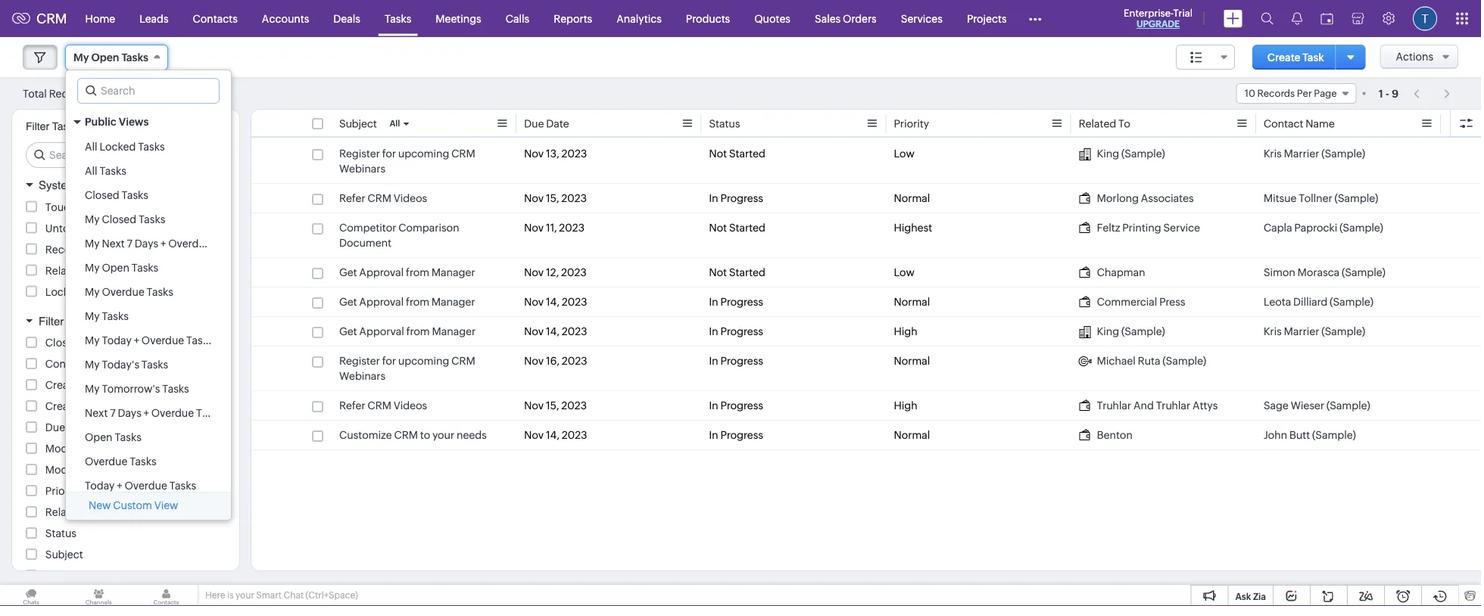 Task type: locate. For each thing, give the bounding box(es) containing it.
1 refer crm videos from the top
[[339, 192, 427, 205]]

0 horizontal spatial due date
[[45, 422, 90, 434]]

1 get from the top
[[339, 267, 357, 279]]

chats image
[[0, 586, 62, 607]]

in progress for michael
[[709, 355, 764, 367]]

1 vertical spatial by
[[87, 380, 99, 392]]

benton
[[1097, 430, 1133, 442]]

contact name
[[1264, 118, 1335, 130], [45, 358, 116, 370]]

my open tasks inside field
[[73, 52, 148, 64]]

3 started from the top
[[729, 267, 766, 279]]

refer crm videos up the customize
[[339, 400, 427, 412]]

2 high from the top
[[894, 400, 918, 412]]

john butt (sample) link
[[1264, 428, 1357, 443]]

nov 15, 2023 up nov 11, 2023
[[524, 192, 587, 205]]

1 horizontal spatial due
[[524, 118, 544, 130]]

1 horizontal spatial due date
[[524, 118, 569, 130]]

+ up custom
[[117, 480, 122, 492]]

get approval from manager
[[339, 267, 475, 279], [339, 296, 475, 308]]

2023 for the get approval from manager link corresponding to nov 14, 2023
[[562, 296, 587, 308]]

1 not from the top
[[709, 148, 727, 160]]

nov right needs
[[524, 430, 544, 442]]

nov left 12, at the top left of the page
[[524, 267, 544, 279]]

tasks inside option
[[130, 456, 157, 468]]

1 14, from the top
[[546, 296, 560, 308]]

size image
[[1191, 51, 1203, 64]]

public views button
[[66, 109, 231, 135]]

0 vertical spatial due
[[524, 118, 544, 130]]

7 nov from the top
[[524, 355, 544, 367]]

1 created from the top
[[45, 380, 85, 392]]

videos
[[394, 192, 427, 205], [394, 400, 427, 412]]

open
[[91, 52, 119, 64], [102, 262, 130, 274], [85, 432, 113, 444]]

records up my closed tasks
[[91, 201, 132, 213]]

services
[[901, 12, 943, 25]]

kris marrier (sample) link down dilliard
[[1264, 324, 1366, 339]]

in progress for morlong
[[709, 192, 764, 205]]

kris marrier (sample) up tollner
[[1264, 148, 1366, 160]]

1 nov 14, 2023 from the top
[[524, 296, 587, 308]]

high for truhlar and truhlar attys
[[894, 400, 918, 412]]

nov 15, 2023 for high
[[524, 400, 587, 412]]

3 progress from the top
[[721, 326, 764, 338]]

by up closed time
[[67, 315, 80, 328]]

1 horizontal spatial priority
[[894, 118, 930, 130]]

1 vertical spatial kris marrier (sample)
[[1264, 326, 1366, 338]]

7 down my closed tasks
[[127, 238, 133, 250]]

1 upcoming from the top
[[398, 148, 449, 160]]

2023 for get apporval from manager link
[[562, 326, 587, 338]]

1 vertical spatial register for upcoming crm webinars link
[[339, 354, 509, 384]]

1 vertical spatial refer crm videos link
[[339, 398, 427, 414]]

contact down 10 records per page
[[1264, 118, 1304, 130]]

closed for closed time
[[45, 337, 80, 349]]

1 vertical spatial marrier
[[1284, 326, 1320, 338]]

1 progress from the top
[[721, 192, 764, 205]]

modified down modified by on the left bottom
[[45, 464, 90, 476]]

None field
[[1176, 45, 1235, 70]]

0 vertical spatial your
[[433, 430, 455, 442]]

truhlar up benton
[[1097, 400, 1132, 412]]

simon morasca (sample) link
[[1264, 265, 1386, 280]]

nov 14, 2023 for get apporval from manager
[[524, 326, 587, 338]]

9 inside total records 9
[[92, 88, 98, 100]]

2 refer crm videos link from the top
[[339, 398, 427, 414]]

by for created
[[87, 380, 99, 392]]

0 vertical spatial manager
[[432, 267, 475, 279]]

king (sample) link up morlong
[[1079, 146, 1166, 161]]

1 vertical spatial subject
[[45, 549, 83, 561]]

nov 14, 2023 for get approval from manager
[[524, 296, 587, 308]]

records right 10
[[1258, 88, 1296, 99]]

0 vertical spatial approval
[[359, 267, 404, 279]]

accounts link
[[250, 0, 321, 37]]

records up filter tasks by
[[49, 87, 90, 100]]

2 vertical spatial from
[[406, 326, 430, 338]]

2 normal from the top
[[894, 296, 930, 308]]

0 vertical spatial kris marrier (sample)
[[1264, 148, 1366, 160]]

3 normal from the top
[[894, 355, 930, 367]]

in for truhlar
[[709, 400, 719, 412]]

customize
[[339, 430, 392, 442]]

1 refer crm videos link from the top
[[339, 191, 427, 206]]

nov left 11,
[[524, 222, 544, 234]]

my open tasks down the 'home' link
[[73, 52, 148, 64]]

2 king (sample) link from the top
[[1079, 324, 1166, 339]]

today up "new"
[[85, 480, 115, 492]]

1 in progress from the top
[[709, 192, 764, 205]]

filter
[[26, 120, 49, 133], [39, 315, 64, 328]]

created by
[[45, 380, 99, 392]]

4 progress from the top
[[721, 355, 764, 367]]

2 from from the top
[[406, 296, 430, 308]]

2 not started from the top
[[709, 222, 766, 234]]

open up my overdue tasks
[[102, 262, 130, 274]]

1 marrier from the top
[[1284, 148, 1320, 160]]

records for 10
[[1258, 88, 1296, 99]]

get for low
[[339, 267, 357, 279]]

1 horizontal spatial contact name
[[1264, 118, 1335, 130]]

name
[[1306, 118, 1335, 130], [87, 358, 116, 370]]

approval for nov 14, 2023
[[359, 296, 404, 308]]

1 vertical spatial all
[[85, 141, 97, 153]]

0 vertical spatial my open tasks
[[73, 52, 148, 64]]

get approval from manager for nov 12, 2023
[[339, 267, 475, 279]]

2 upcoming from the top
[[398, 355, 449, 367]]

upcoming up comparison
[[398, 148, 449, 160]]

0 vertical spatial date
[[546, 118, 569, 130]]

nov 15, 2023 for normal
[[524, 192, 587, 205]]

refer crm videos for high
[[339, 400, 427, 412]]

14, down 16,
[[546, 430, 560, 442]]

locked
[[100, 141, 136, 153], [45, 286, 82, 298]]

4 in from the top
[[709, 355, 719, 367]]

get approval from manager link down the competitor comparison document
[[339, 265, 475, 280]]

1 vertical spatial time
[[87, 401, 111, 413]]

2 register from the top
[[339, 355, 380, 367]]

all tasks option
[[66, 159, 231, 183]]

0 horizontal spatial priority
[[45, 486, 81, 498]]

(sample) for kris marrier (sample) link corresponding to high
[[1322, 326, 1366, 338]]

1 vertical spatial king (sample) link
[[1079, 324, 1166, 339]]

0 vertical spatial 7
[[127, 238, 133, 250]]

low for chapman
[[894, 267, 915, 279]]

feltz
[[1097, 222, 1121, 234]]

1 vertical spatial king
[[1097, 326, 1120, 338]]

9 for 1 - 9
[[1392, 87, 1399, 100]]

1 kris marrier (sample) from the top
[[1264, 148, 1366, 160]]

0 horizontal spatial subject
[[45, 549, 83, 561]]

0 vertical spatial related to
[[1079, 118, 1131, 130]]

0 vertical spatial due date
[[524, 118, 569, 130]]

1 horizontal spatial 7
[[127, 238, 133, 250]]

2 vertical spatial by
[[92, 443, 104, 455]]

create menu image
[[1224, 9, 1243, 28]]

closed down the closed tasks
[[102, 214, 136, 226]]

row group containing register for upcoming crm webinars
[[251, 139, 1482, 451]]

records up my overdue tasks
[[85, 265, 126, 277]]

(sample) right tollner
[[1335, 192, 1379, 205]]

+ down my tomorrow's tasks option
[[144, 408, 149, 420]]

0 vertical spatial marrier
[[1284, 148, 1320, 160]]

2 approval from the top
[[359, 296, 404, 308]]

1 vertical spatial upcoming
[[398, 355, 449, 367]]

1 low from the top
[[894, 148, 915, 160]]

due up "nov 13, 2023"
[[524, 118, 544, 130]]

my overdue tasks
[[85, 286, 173, 298]]

1 vertical spatial get
[[339, 296, 357, 308]]

closed
[[85, 189, 119, 202], [102, 214, 136, 226], [45, 337, 80, 349]]

1 vertical spatial 15,
[[546, 400, 559, 412]]

10 Records Per Page field
[[1237, 83, 1357, 104]]

from right "apporval"
[[406, 326, 430, 338]]

1 register for upcoming crm webinars from the top
[[339, 148, 476, 175]]

0 horizontal spatial status
[[45, 528, 76, 540]]

1 vertical spatial contact name
[[45, 358, 116, 370]]

webinars for nov 13, 2023
[[339, 163, 386, 175]]

(sample) down 'simon morasca (sample)'
[[1330, 296, 1374, 308]]

3 nov 14, 2023 from the top
[[524, 430, 587, 442]]

1 vertical spatial high
[[894, 400, 918, 412]]

4 nov from the top
[[524, 267, 544, 279]]

2 kris marrier (sample) from the top
[[1264, 326, 1366, 338]]

nov 14, 2023 up nov 16, 2023
[[524, 326, 587, 338]]

tasks
[[385, 12, 412, 25], [122, 52, 148, 64], [52, 120, 79, 133], [138, 141, 165, 153], [100, 165, 126, 177], [122, 189, 148, 202], [139, 214, 165, 226], [213, 238, 240, 250], [132, 262, 158, 274], [147, 286, 173, 298], [102, 311, 129, 323], [186, 335, 213, 347], [142, 359, 168, 371], [162, 383, 189, 395], [196, 408, 223, 420], [115, 432, 141, 444], [130, 456, 157, 468], [169, 480, 196, 492]]

6 nov from the top
[[524, 326, 544, 338]]

time for created time
[[87, 401, 111, 413]]

my next 7 days + overdue tasks
[[85, 238, 240, 250]]

tasks inside "option"
[[142, 359, 168, 371]]

1 king (sample) from the top
[[1097, 148, 1166, 160]]

contact up created by
[[45, 358, 85, 370]]

open inside option
[[102, 262, 130, 274]]

1 get approval from manager from the top
[[339, 267, 475, 279]]

(sample) right "ruta"
[[1163, 355, 1207, 367]]

king up morlong
[[1097, 148, 1120, 160]]

my up closed time
[[85, 311, 100, 323]]

nov 11, 2023
[[524, 222, 585, 234]]

all locked tasks option
[[66, 135, 231, 159]]

2 vertical spatial open
[[85, 432, 113, 444]]

3 14, from the top
[[546, 430, 560, 442]]

1 vertical spatial approval
[[359, 296, 404, 308]]

home
[[85, 12, 115, 25]]

1 vertical spatial manager
[[432, 296, 475, 308]]

by for modified
[[92, 443, 104, 455]]

in progress
[[709, 192, 764, 205], [709, 296, 764, 308], [709, 326, 764, 338], [709, 355, 764, 367], [709, 400, 764, 412], [709, 430, 764, 442]]

due date up 13,
[[524, 118, 569, 130]]

king (sample) for low
[[1097, 148, 1166, 160]]

0 horizontal spatial due
[[45, 422, 65, 434]]

1 nov from the top
[[524, 148, 544, 160]]

not for nov 13, 2023
[[709, 148, 727, 160]]

upcoming down get apporval from manager
[[398, 355, 449, 367]]

3 not started from the top
[[709, 267, 766, 279]]

manager right "apporval"
[[432, 326, 476, 338]]

2 register for upcoming crm webinars from the top
[[339, 355, 476, 383]]

records for untouched
[[103, 222, 144, 234]]

2 progress from the top
[[721, 296, 764, 308]]

2 videos from the top
[[394, 400, 427, 412]]

1 vertical spatial kris marrier (sample) link
[[1264, 324, 1366, 339]]

my down closed time
[[85, 359, 100, 371]]

4 in progress from the top
[[709, 355, 764, 367]]

1 vertical spatial status
[[45, 528, 76, 540]]

next up open tasks
[[85, 408, 108, 420]]

0 horizontal spatial name
[[87, 358, 116, 370]]

contact
[[1264, 118, 1304, 130], [45, 358, 85, 370]]

0 vertical spatial all
[[390, 119, 400, 128]]

1 vertical spatial for
[[382, 355, 396, 367]]

my up total records 9
[[73, 52, 89, 64]]

name down page
[[1306, 118, 1335, 130]]

started
[[729, 148, 766, 160], [729, 222, 766, 234], [729, 267, 766, 279]]

3 nov from the top
[[524, 222, 544, 234]]

record action
[[45, 244, 116, 256]]

1 kris from the top
[[1264, 148, 1282, 160]]

0 vertical spatial status
[[709, 118, 740, 130]]

2 created from the top
[[45, 401, 85, 413]]

tag
[[45, 570, 63, 583]]

truhlar and truhlar attys
[[1097, 400, 1218, 412]]

nov 14, 2023 for customize crm to your needs
[[524, 430, 587, 442]]

1 horizontal spatial 9
[[1392, 87, 1399, 100]]

locked inside option
[[100, 141, 136, 153]]

by up 'created time'
[[87, 380, 99, 392]]

3 in progress from the top
[[709, 326, 764, 338]]

zia
[[1254, 592, 1267, 602]]

nov left 13,
[[524, 148, 544, 160]]

webinars for nov 16, 2023
[[339, 370, 386, 383]]

1 high from the top
[[894, 326, 918, 338]]

1 vertical spatial 7
[[110, 408, 116, 420]]

14, for customize crm to your needs
[[546, 430, 560, 442]]

king for low
[[1097, 148, 1120, 160]]

2 vertical spatial closed
[[45, 337, 80, 349]]

nov for the morlong associates link
[[524, 192, 544, 205]]

from for high
[[406, 326, 430, 338]]

marrier up tollner
[[1284, 148, 1320, 160]]

get for high
[[339, 326, 357, 338]]

0 vertical spatial created
[[45, 380, 85, 392]]

register up the "competitor"
[[339, 148, 380, 160]]

Search text field
[[78, 79, 219, 103], [27, 143, 227, 167]]

(sample) for mitsue tollner (sample) link
[[1335, 192, 1379, 205]]

created time
[[45, 401, 111, 413]]

feltz printing service link
[[1079, 220, 1201, 236]]

1 vertical spatial started
[[729, 222, 766, 234]]

document
[[339, 237, 392, 249]]

my for "my open tasks" option
[[85, 262, 100, 274]]

0 vertical spatial get
[[339, 267, 357, 279]]

1 from from the top
[[406, 267, 430, 279]]

register for upcoming crm webinars link down get apporval from manager
[[339, 354, 509, 384]]

apporval
[[359, 326, 404, 338]]

get approval from manager link up get apporval from manager
[[339, 295, 475, 310]]

0 vertical spatial not
[[709, 148, 727, 160]]

for for nov 16, 2023
[[382, 355, 396, 367]]

your right is
[[236, 591, 254, 601]]

my inside "option"
[[85, 359, 100, 371]]

records for related
[[85, 265, 126, 277]]

2 refer crm videos from the top
[[339, 400, 427, 412]]

0 vertical spatial not started
[[709, 148, 766, 160]]

1 vertical spatial register
[[339, 355, 380, 367]]

1 videos from the top
[[394, 192, 427, 205]]

1 vertical spatial webinars
[[339, 370, 386, 383]]

all
[[390, 119, 400, 128], [85, 141, 97, 153], [85, 165, 97, 177]]

today up the today's
[[102, 335, 132, 347]]

2 refer from the top
[[339, 400, 366, 412]]

filter down total
[[26, 120, 49, 133]]

2 vertical spatial get
[[339, 326, 357, 338]]

(sample) down sage wieser (sample)
[[1313, 430, 1357, 442]]

2 vertical spatial related
[[45, 507, 83, 519]]

smart
[[256, 591, 282, 601]]

(sample) up 'morlong associates' on the right top of page
[[1122, 148, 1166, 160]]

manager for high
[[432, 326, 476, 338]]

2 15, from the top
[[546, 400, 559, 412]]

0 vertical spatial open
[[91, 52, 119, 64]]

0 vertical spatial get approval from manager link
[[339, 265, 475, 280]]

overdue inside option
[[85, 456, 128, 468]]

5 in progress from the top
[[709, 400, 764, 412]]

locked up the filter by fields
[[45, 286, 82, 298]]

open down the 'home' link
[[91, 52, 119, 64]]

wieser
[[1291, 400, 1325, 412]]

15,
[[546, 192, 559, 205], [546, 400, 559, 412]]

related
[[1079, 118, 1117, 130], [45, 265, 83, 277], [45, 507, 83, 519]]

1 vertical spatial 14,
[[546, 326, 560, 338]]

(sample) for leota dilliard (sample) link
[[1330, 296, 1374, 308]]

refer crm videos link up the customize
[[339, 398, 427, 414]]

9 nov from the top
[[524, 430, 544, 442]]

next down untouched records
[[102, 238, 125, 250]]

home link
[[73, 0, 127, 37]]

1 vertical spatial related to
[[45, 507, 97, 519]]

total records 9
[[23, 87, 98, 100]]

1 vertical spatial kris
[[1264, 326, 1282, 338]]

2 king from the top
[[1097, 326, 1120, 338]]

2023 for customize crm to your needs link
[[562, 430, 587, 442]]

nov up nov 16, 2023
[[524, 326, 544, 338]]

projects link
[[955, 0, 1019, 37]]

time down fields
[[82, 337, 106, 349]]

refer crm videos
[[339, 192, 427, 205], [339, 400, 427, 412]]

closed for closed tasks
[[85, 189, 119, 202]]

0 vertical spatial from
[[406, 267, 430, 279]]

refer for normal
[[339, 192, 366, 205]]

kris up mitsue
[[1264, 148, 1282, 160]]

2 king (sample) from the top
[[1097, 326, 1166, 338]]

1 horizontal spatial action
[[128, 265, 160, 277]]

0 vertical spatial nov 15, 2023
[[524, 192, 587, 205]]

1 king from the top
[[1097, 148, 1120, 160]]

2 nov 15, 2023 from the top
[[524, 400, 587, 412]]

marrier down dilliard
[[1284, 326, 1320, 338]]

1 webinars from the top
[[339, 163, 386, 175]]

my inside option
[[85, 214, 100, 226]]

1 get approval from manager link from the top
[[339, 265, 475, 280]]

webinars down "apporval"
[[339, 370, 386, 383]]

1 vertical spatial due
[[45, 422, 65, 434]]

service
[[1164, 222, 1201, 234]]

kris marrier (sample) for low
[[1264, 148, 1366, 160]]

5 in from the top
[[709, 400, 719, 412]]

not for nov 12, 2023
[[709, 267, 727, 279]]

register for upcoming crm webinars link for nov 13, 2023
[[339, 146, 509, 177]]

2 marrier from the top
[[1284, 326, 1320, 338]]

kris marrier (sample) down dilliard
[[1264, 326, 1366, 338]]

0 vertical spatial upcoming
[[398, 148, 449, 160]]

2 get from the top
[[339, 296, 357, 308]]

open up overdue tasks
[[85, 432, 113, 444]]

2 kris from the top
[[1264, 326, 1282, 338]]

king (sample) link down commercial
[[1079, 324, 1166, 339]]

refer for high
[[339, 400, 366, 412]]

9 up public on the top of the page
[[92, 88, 98, 100]]

0 vertical spatial high
[[894, 326, 918, 338]]

3 in from the top
[[709, 326, 719, 338]]

created for created by
[[45, 380, 85, 392]]

time for closed time
[[82, 337, 106, 349]]

low down highest
[[894, 267, 915, 279]]

get approval from manager down the competitor comparison document
[[339, 267, 475, 279]]

1 vertical spatial date
[[67, 422, 90, 434]]

progress for truhlar
[[721, 400, 764, 412]]

2 kris marrier (sample) link from the top
[[1264, 324, 1366, 339]]

days down tomorrow's
[[118, 408, 141, 420]]

0 vertical spatial action
[[83, 244, 116, 256]]

1 not started from the top
[[709, 148, 766, 160]]

1 register for upcoming crm webinars link from the top
[[339, 146, 509, 177]]

in progress for truhlar
[[709, 400, 764, 412]]

filter inside "dropdown button"
[[39, 315, 64, 328]]

2 vertical spatial nov 14, 2023
[[524, 430, 587, 442]]

navigation
[[1407, 83, 1459, 105]]

1 nov 15, 2023 from the top
[[524, 192, 587, 205]]

my inside field
[[73, 52, 89, 64]]

kris marrier (sample)
[[1264, 148, 1366, 160], [1264, 326, 1366, 338]]

today
[[102, 335, 132, 347], [85, 480, 115, 492]]

by up overdue tasks
[[92, 443, 104, 455]]

kris for high
[[1264, 326, 1282, 338]]

created up 'created time'
[[45, 380, 85, 392]]

5 progress from the top
[[721, 400, 764, 412]]

kris marrier (sample) for high
[[1264, 326, 1366, 338]]

(sample) right morasca
[[1342, 267, 1386, 279]]

0 vertical spatial refer crm videos
[[339, 192, 427, 205]]

1 vertical spatial today
[[85, 480, 115, 492]]

1 vertical spatial nov 14, 2023
[[524, 326, 587, 338]]

public views region
[[66, 135, 240, 547]]

1 started from the top
[[729, 148, 766, 160]]

1 vertical spatial locked
[[45, 286, 82, 298]]

0 vertical spatial register for upcoming crm webinars link
[[339, 146, 509, 177]]

create task button
[[1253, 45, 1340, 70]]

mitsue
[[1264, 192, 1297, 205]]

sage wieser (sample)
[[1264, 400, 1371, 412]]

touched
[[45, 201, 89, 213]]

1 register from the top
[[339, 148, 380, 160]]

action up related records action
[[83, 244, 116, 256]]

5 nov from the top
[[524, 296, 544, 308]]

2 webinars from the top
[[339, 370, 386, 383]]

search text field up public views dropdown button
[[78, 79, 219, 103]]

0 vertical spatial to
[[1119, 118, 1131, 130]]

commercial press link
[[1079, 295, 1186, 310]]

2 nov 14, 2023 from the top
[[524, 326, 587, 338]]

0 vertical spatial for
[[382, 148, 396, 160]]

my for my today's tasks "option"
[[85, 359, 100, 371]]

records inside field
[[1258, 88, 1296, 99]]

new
[[89, 500, 111, 512]]

action
[[83, 244, 116, 256], [128, 265, 160, 277]]

due date up modified by on the left bottom
[[45, 422, 90, 434]]

from up get apporval from manager link
[[406, 296, 430, 308]]

register for upcoming crm webinars up comparison
[[339, 148, 476, 175]]

1 in from the top
[[709, 192, 719, 205]]

register for upcoming crm webinars down get apporval from manager
[[339, 355, 476, 383]]

nov left 16,
[[524, 355, 544, 367]]

signals image
[[1292, 12, 1303, 25]]

overdue tasks option
[[66, 450, 231, 474]]

leota dilliard (sample)
[[1264, 296, 1374, 308]]

normal for morlong
[[894, 192, 930, 205]]

15, for normal
[[546, 192, 559, 205]]

created for created time
[[45, 401, 85, 413]]

8 nov from the top
[[524, 400, 544, 412]]

related to
[[1079, 118, 1131, 130], [45, 507, 97, 519]]

3 get from the top
[[339, 326, 357, 338]]

create menu element
[[1215, 0, 1252, 37]]

paprocki
[[1295, 222, 1338, 234]]

1 approval from the top
[[359, 267, 404, 279]]

contact name down closed time
[[45, 358, 116, 370]]

days inside option
[[118, 408, 141, 420]]

2 low from the top
[[894, 267, 915, 279]]

1 vertical spatial register for upcoming crm webinars
[[339, 355, 476, 383]]

crm link
[[12, 11, 67, 26]]

1 horizontal spatial locked
[[100, 141, 136, 153]]

2023 for high the "refer crm videos" "link"
[[562, 400, 587, 412]]

filters
[[122, 179, 153, 192]]

signals element
[[1283, 0, 1312, 37]]

time up open tasks
[[87, 401, 111, 413]]

2 started from the top
[[729, 222, 766, 234]]

closed inside option
[[85, 189, 119, 202]]

10 records per page
[[1245, 88, 1338, 99]]

attys
[[1193, 400, 1218, 412]]

in for king
[[709, 326, 719, 338]]

refer crm videos up the "competitor"
[[339, 192, 427, 205]]

2 in from the top
[[709, 296, 719, 308]]

products link
[[674, 0, 743, 37]]

closed down all tasks
[[85, 189, 119, 202]]

approval down document
[[359, 267, 404, 279]]

1 refer from the top
[[339, 192, 366, 205]]

king
[[1097, 148, 1120, 160], [1097, 326, 1120, 338]]

videos up customize crm to your needs link
[[394, 400, 427, 412]]

0 vertical spatial webinars
[[339, 163, 386, 175]]

2 in progress from the top
[[709, 296, 764, 308]]

not started for nov 11, 2023
[[709, 222, 766, 234]]

filter for filter by fields
[[39, 315, 64, 328]]

analytics
[[617, 12, 662, 25]]

0 vertical spatial low
[[894, 148, 915, 160]]

my open tasks option
[[66, 256, 231, 280]]

all for all
[[390, 119, 400, 128]]

register
[[339, 148, 380, 160], [339, 355, 380, 367]]

my for my tomorrow's tasks option
[[85, 383, 100, 395]]

contact name down the 10 records per page field
[[1264, 118, 1335, 130]]

channels image
[[68, 586, 130, 607]]

refer crm videos for normal
[[339, 192, 427, 205]]

1 kris marrier (sample) link from the top
[[1264, 146, 1366, 161]]

1 15, from the top
[[546, 192, 559, 205]]

10
[[1245, 88, 1256, 99]]

closed tasks
[[85, 189, 148, 202]]

1 for from the top
[[382, 148, 396, 160]]

in for morlong
[[709, 192, 719, 205]]

3 from from the top
[[406, 326, 430, 338]]

chapman
[[1097, 267, 1146, 279]]

3 not from the top
[[709, 267, 727, 279]]

my closed tasks option
[[66, 208, 231, 232]]

2 not from the top
[[709, 222, 727, 234]]

refer up the customize
[[339, 400, 366, 412]]

0 vertical spatial king (sample) link
[[1079, 146, 1166, 161]]

videos up comparison
[[394, 192, 427, 205]]

to left custom
[[85, 507, 97, 519]]

normal for michael
[[894, 355, 930, 367]]

in progress for king
[[709, 326, 764, 338]]

from for normal
[[406, 296, 430, 308]]

contacts link
[[181, 0, 250, 37]]

0 vertical spatial closed
[[85, 189, 119, 202]]

started for nov 11, 2023
[[729, 222, 766, 234]]

1 vertical spatial from
[[406, 296, 430, 308]]

1 vertical spatial videos
[[394, 400, 427, 412]]

1 vertical spatial days
[[118, 408, 141, 420]]

nov for low's the king (sample) link
[[524, 148, 544, 160]]

0 horizontal spatial to
[[85, 507, 97, 519]]

1 modified from the top
[[45, 443, 90, 455]]

marrier
[[1284, 148, 1320, 160], [1284, 326, 1320, 338]]

per
[[1298, 88, 1313, 99]]

closed tasks option
[[66, 183, 231, 208]]

2 vertical spatial all
[[85, 165, 97, 177]]

0 vertical spatial locked
[[100, 141, 136, 153]]

today + overdue tasks option
[[66, 474, 231, 498]]

row group
[[251, 139, 1482, 451]]

1 normal from the top
[[894, 192, 930, 205]]

king (sample) link for high
[[1079, 324, 1166, 339]]

date
[[546, 118, 569, 130], [67, 422, 90, 434]]

mitsue tollner (sample)
[[1264, 192, 1379, 205]]

my closed tasks
[[85, 214, 165, 226]]

refer crm videos link for normal
[[339, 191, 427, 206]]

created down created by
[[45, 401, 85, 413]]

0 vertical spatial name
[[1306, 118, 1335, 130]]

kris marrier (sample) link up tollner
[[1264, 146, 1366, 161]]

ask zia
[[1236, 592, 1267, 602]]

videos for normal
[[394, 192, 427, 205]]

nov 15, 2023 down nov 16, 2023
[[524, 400, 587, 412]]

0 vertical spatial refer
[[339, 192, 366, 205]]

capla paprocki (sample) link
[[1264, 220, 1384, 236]]

1 king (sample) link from the top
[[1079, 146, 1166, 161]]

modified for modified by
[[45, 443, 90, 455]]

time
[[82, 337, 106, 349], [87, 401, 111, 413], [92, 464, 116, 476]]

my for "my overdue tasks" option
[[85, 286, 100, 298]]

custom
[[113, 500, 152, 512]]

1 horizontal spatial your
[[433, 430, 455, 442]]

by inside filter by fields "dropdown button"
[[67, 315, 80, 328]]

2 modified from the top
[[45, 464, 90, 476]]

low up highest
[[894, 148, 915, 160]]

register for nov 13, 2023
[[339, 148, 380, 160]]

search text field up system defined filters dropdown button
[[27, 143, 227, 167]]



Task type: describe. For each thing, give the bounding box(es) containing it.
manager for low
[[432, 267, 475, 279]]

nov 16, 2023
[[524, 355, 588, 367]]

deals
[[334, 12, 361, 25]]

0 vertical spatial subject
[[339, 118, 377, 130]]

overdue down 'my closed tasks' option
[[168, 238, 211, 250]]

next inside option
[[85, 408, 108, 420]]

untouched records
[[45, 222, 144, 234]]

public
[[85, 116, 116, 128]]

modified for modified time
[[45, 464, 90, 476]]

and
[[1134, 400, 1154, 412]]

actions
[[1396, 51, 1434, 63]]

nov for michael ruta (sample) link
[[524, 355, 544, 367]]

analytics link
[[605, 0, 674, 37]]

associates
[[1141, 192, 1194, 205]]

my down untouched records
[[85, 238, 100, 250]]

ruta
[[1138, 355, 1161, 367]]

manager for normal
[[432, 296, 475, 308]]

2023 for the "refer crm videos" "link" for normal
[[562, 192, 587, 205]]

my tomorrow's tasks
[[85, 383, 189, 395]]

in for michael
[[709, 355, 719, 367]]

7 inside option
[[110, 408, 116, 420]]

nov for the commercial press 'link'
[[524, 296, 544, 308]]

1 horizontal spatial status
[[709, 118, 740, 130]]

chat
[[284, 591, 304, 601]]

ask
[[1236, 592, 1252, 602]]

here is your smart chat (ctrl+space)
[[205, 591, 358, 601]]

open inside field
[[91, 52, 119, 64]]

sales orders link
[[803, 0, 889, 37]]

0 horizontal spatial contact name
[[45, 358, 116, 370]]

progress for king
[[721, 326, 764, 338]]

1 truhlar from the left
[[1097, 400, 1132, 412]]

nov for chapman link
[[524, 267, 544, 279]]

overdue up 'new custom view' link
[[125, 480, 167, 492]]

my tasks option
[[66, 305, 231, 329]]

truhlar and truhlar attys link
[[1079, 398, 1218, 414]]

15, for high
[[546, 400, 559, 412]]

my today's tasks
[[85, 359, 168, 371]]

1 vertical spatial to
[[85, 507, 97, 519]]

today + overdue tasks
[[85, 480, 196, 492]]

+ up my today's tasks
[[134, 335, 139, 347]]

page
[[1315, 88, 1338, 99]]

tasks inside option
[[139, 214, 165, 226]]

kris for low
[[1264, 148, 1282, 160]]

nov 13, 2023
[[524, 148, 587, 160]]

0 vertical spatial search text field
[[78, 79, 219, 103]]

by for filter
[[67, 315, 80, 328]]

upcoming for nov 13, 2023
[[398, 148, 449, 160]]

meetings link
[[424, 0, 494, 37]]

benton link
[[1079, 428, 1133, 443]]

printing
[[1123, 222, 1162, 234]]

leads link
[[127, 0, 181, 37]]

0 horizontal spatial date
[[67, 422, 90, 434]]

quotes link
[[743, 0, 803, 37]]

morlong
[[1097, 192, 1139, 205]]

0 vertical spatial next
[[102, 238, 125, 250]]

highest
[[894, 222, 933, 234]]

started for nov 12, 2023
[[729, 267, 766, 279]]

today inside option
[[85, 480, 115, 492]]

0 vertical spatial priority
[[894, 118, 930, 130]]

+ up "my open tasks" option
[[161, 238, 166, 250]]

low for king (sample)
[[894, 148, 915, 160]]

record
[[45, 244, 81, 256]]

Other Modules field
[[1019, 6, 1052, 31]]

not started for nov 12, 2023
[[709, 267, 766, 279]]

sage
[[1264, 400, 1289, 412]]

11,
[[546, 222, 557, 234]]

accounts
[[262, 12, 309, 25]]

filter by fields button
[[12, 308, 239, 335]]

morasca
[[1298, 267, 1340, 279]]

tasks inside field
[[122, 52, 148, 64]]

dilliard
[[1294, 296, 1328, 308]]

for for nov 13, 2023
[[382, 148, 396, 160]]

(sample) for sage wieser (sample) link
[[1327, 400, 1371, 412]]

search image
[[1261, 12, 1274, 25]]

michael ruta (sample)
[[1097, 355, 1207, 367]]

touched records
[[45, 201, 132, 213]]

tomorrow's
[[102, 383, 160, 395]]

by
[[82, 120, 93, 133]]

get approval from manager link for nov 12, 2023
[[339, 265, 475, 280]]

create task
[[1268, 51, 1325, 63]]

My Open Tasks field
[[65, 45, 168, 70]]

overdue tasks
[[85, 456, 157, 468]]

king for high
[[1097, 326, 1120, 338]]

competitor
[[339, 222, 397, 234]]

records for total
[[49, 87, 90, 100]]

butt
[[1290, 430, 1311, 442]]

next 7 days + overdue tasks option
[[66, 401, 231, 426]]

profile element
[[1404, 0, 1447, 37]]

0 vertical spatial related
[[1079, 118, 1117, 130]]

modified time
[[45, 464, 116, 476]]

in progress for commercial
[[709, 296, 764, 308]]

6 in from the top
[[709, 430, 719, 442]]

enterprise-trial upgrade
[[1124, 7, 1193, 29]]

2023 for competitor comparison document link
[[559, 222, 585, 234]]

6 progress from the top
[[721, 430, 764, 442]]

0 horizontal spatial action
[[83, 244, 116, 256]]

customize crm to your needs link
[[339, 428, 487, 443]]

trial
[[1174, 7, 1193, 19]]

comparison
[[399, 222, 459, 234]]

marrier for low
[[1284, 148, 1320, 160]]

my down fields
[[85, 335, 100, 347]]

all for all locked tasks
[[85, 141, 97, 153]]

high for king (sample)
[[894, 326, 918, 338]]

0 horizontal spatial related to
[[45, 507, 97, 519]]

1 horizontal spatial contact
[[1264, 118, 1304, 130]]

12,
[[546, 267, 559, 279]]

nov for the king (sample) link associated with high
[[524, 326, 544, 338]]

my tomorrow's tasks option
[[66, 377, 231, 401]]

kris marrier (sample) link for high
[[1264, 324, 1366, 339]]

nov for truhlar and truhlar attys link
[[524, 400, 544, 412]]

register for upcoming crm webinars for nov 16, 2023
[[339, 355, 476, 383]]

king (sample) for high
[[1097, 326, 1166, 338]]

1 - 9
[[1379, 87, 1399, 100]]

deals link
[[321, 0, 373, 37]]

0 vertical spatial contact name
[[1264, 118, 1335, 130]]

system defined filters button
[[12, 172, 239, 199]]

progress for michael
[[721, 355, 764, 367]]

competitor comparison document link
[[339, 220, 509, 251]]

register for upcoming crm webinars for nov 13, 2023
[[339, 148, 476, 175]]

meetings
[[436, 12, 482, 25]]

14, for get apporval from manager
[[546, 326, 560, 338]]

filter by fields
[[39, 315, 114, 328]]

my overdue tasks option
[[66, 280, 231, 305]]

closed time
[[45, 337, 106, 349]]

1 vertical spatial search text field
[[27, 143, 227, 167]]

0 horizontal spatial your
[[236, 591, 254, 601]]

0 vertical spatial days
[[135, 238, 158, 250]]

my open tasks inside option
[[85, 262, 158, 274]]

next 7 days + overdue tasks
[[85, 408, 223, 420]]

overdue down my tomorrow's tasks option
[[151, 408, 194, 420]]

-
[[1386, 87, 1390, 100]]

contacts image
[[135, 586, 197, 607]]

register for nov 16, 2023
[[339, 355, 380, 367]]

sales orders
[[815, 12, 877, 25]]

1 horizontal spatial date
[[546, 118, 569, 130]]

1 vertical spatial priority
[[45, 486, 81, 498]]

marrier for high
[[1284, 326, 1320, 338]]

(sample) for john butt (sample) link
[[1313, 430, 1357, 442]]

not for nov 11, 2023
[[709, 222, 727, 234]]

calls link
[[494, 0, 542, 37]]

overdue down the my tasks option
[[142, 335, 184, 347]]

all tasks
[[85, 165, 126, 177]]

profile image
[[1414, 6, 1438, 31]]

commercial
[[1097, 296, 1158, 308]]

quotes
[[755, 12, 791, 25]]

get for normal
[[339, 296, 357, 308]]

(sample) for low's kris marrier (sample) link
[[1322, 148, 1366, 160]]

nov for feltz printing service link
[[524, 222, 544, 234]]

0 horizontal spatial locked
[[45, 286, 82, 298]]

today's
[[102, 359, 139, 371]]

1 vertical spatial related
[[45, 265, 83, 277]]

related records action
[[45, 265, 160, 277]]

overdue up filter by fields "dropdown button"
[[102, 286, 145, 298]]

(ctrl+space)
[[306, 591, 358, 601]]

projects
[[967, 12, 1007, 25]]

2 truhlar from the left
[[1157, 400, 1191, 412]]

your inside row group
[[433, 430, 455, 442]]

normal for commercial
[[894, 296, 930, 308]]

upgrade
[[1137, 19, 1180, 29]]

search element
[[1252, 0, 1283, 37]]

closed inside option
[[102, 214, 136, 226]]

register for upcoming crm webinars link for nov 16, 2023
[[339, 354, 509, 384]]

(sample) for simon morasca (sample) link
[[1342, 267, 1386, 279]]

progress for commercial
[[721, 296, 764, 308]]

customize crm to your needs
[[339, 430, 487, 442]]

get approval from manager link for nov 14, 2023
[[339, 295, 475, 310]]

calendar image
[[1321, 12, 1334, 25]]

2023 for the get approval from manager link related to nov 12, 2023
[[561, 267, 587, 279]]

open tasks
[[85, 432, 141, 444]]

1 horizontal spatial related to
[[1079, 118, 1131, 130]]

view
[[154, 500, 178, 512]]

not started for nov 13, 2023
[[709, 148, 766, 160]]

4 normal from the top
[[894, 430, 930, 442]]

needs
[[457, 430, 487, 442]]

filter tasks by
[[26, 120, 93, 133]]

1 vertical spatial contact
[[45, 358, 85, 370]]

all for all tasks
[[85, 165, 97, 177]]

14, for get approval from manager
[[546, 296, 560, 308]]

get approval from manager for nov 14, 2023
[[339, 296, 475, 308]]

my today's tasks option
[[66, 353, 231, 377]]

king (sample) link for low
[[1079, 146, 1166, 161]]

competitor comparison document
[[339, 222, 459, 249]]

my tasks
[[85, 311, 129, 323]]

john
[[1264, 430, 1288, 442]]

started for nov 13, 2023
[[729, 148, 766, 160]]

6 in progress from the top
[[709, 430, 764, 442]]

(sample) up michael ruta (sample) link
[[1122, 326, 1166, 338]]

1 vertical spatial action
[[128, 265, 160, 277]]

reports link
[[542, 0, 605, 37]]

upcoming for nov 16, 2023
[[398, 355, 449, 367]]

defined
[[80, 179, 119, 192]]

commercial press
[[1097, 296, 1186, 308]]

leads
[[139, 12, 169, 25]]

filter for filter tasks by
[[26, 120, 49, 133]]

1 vertical spatial due date
[[45, 422, 90, 434]]

0 vertical spatial today
[[102, 335, 132, 347]]

task
[[1303, 51, 1325, 63]]

progress for morlong
[[721, 192, 764, 205]]

john butt (sample)
[[1264, 430, 1357, 442]]

refer crm videos link for high
[[339, 398, 427, 414]]



Task type: vqa. For each thing, say whether or not it's contained in the screenshot.
the topmost Register for upcoming CRM Webinars "link"
yes



